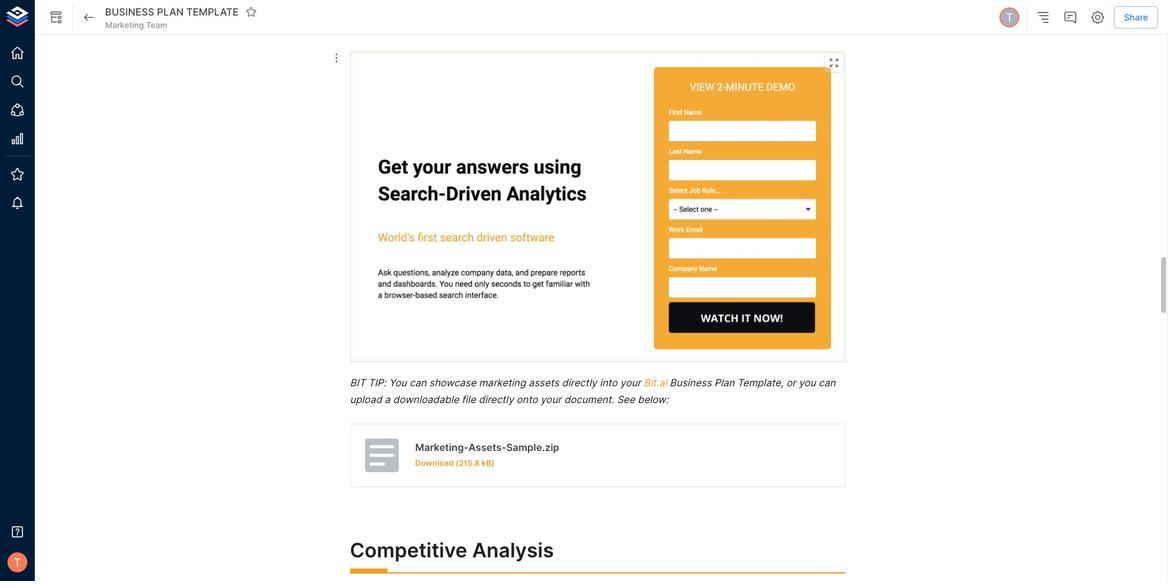 Task type: vqa. For each thing, say whether or not it's contained in the screenshot.
downloadable
yes



Task type: locate. For each thing, give the bounding box(es) containing it.
or
[[786, 377, 796, 389]]

business
[[105, 5, 154, 18]]

0 vertical spatial t
[[1006, 10, 1014, 24]]

share
[[1124, 12, 1148, 22]]

team
[[146, 20, 167, 30]]

0 horizontal spatial your
[[541, 393, 561, 405]]

1 vertical spatial directly
[[479, 393, 514, 405]]

0 horizontal spatial can
[[409, 377, 426, 389]]

(
[[456, 459, 459, 468]]

1 horizontal spatial can
[[819, 377, 836, 389]]

marketing-
[[415, 441, 469, 454]]

0 vertical spatial directly
[[562, 377, 597, 389]]

0 horizontal spatial directly
[[479, 393, 514, 405]]

0 vertical spatial your
[[620, 377, 641, 389]]

download
[[415, 459, 454, 468]]

directly up document.
[[562, 377, 597, 389]]

plan
[[715, 377, 735, 389]]

file
[[462, 393, 476, 405]]

your
[[620, 377, 641, 389], [541, 393, 561, 405]]

share button
[[1114, 6, 1158, 29]]

analysis
[[472, 538, 554, 562]]

downloadable
[[393, 393, 459, 405]]

t
[[1006, 10, 1014, 24], [14, 555, 21, 569]]

your up see
[[620, 377, 641, 389]]

1 horizontal spatial your
[[620, 377, 641, 389]]

0 horizontal spatial t
[[14, 555, 21, 569]]

can right you
[[819, 377, 836, 389]]

bit
[[350, 377, 365, 389]]

1 can from the left
[[409, 377, 426, 389]]

directly down marketing
[[479, 393, 514, 405]]

1 horizontal spatial directly
[[562, 377, 597, 389]]

business plan template, or you can upload a downloadable file directly onto your document. see below:
[[350, 377, 839, 405]]

t button
[[998, 6, 1022, 29], [4, 549, 31, 576]]

can up downloadable
[[409, 377, 426, 389]]

into
[[600, 377, 618, 389]]

kb
[[482, 459, 492, 468]]

a
[[385, 393, 390, 405]]

0 horizontal spatial t button
[[4, 549, 31, 576]]

see
[[617, 393, 635, 405]]

directly
[[562, 377, 597, 389], [479, 393, 514, 405]]

table of contents image
[[1036, 10, 1051, 25]]

plan
[[157, 5, 184, 18]]

1 vertical spatial t
[[14, 555, 21, 569]]

1 horizontal spatial t
[[1006, 10, 1014, 24]]

1 horizontal spatial t button
[[998, 6, 1022, 29]]

2 can from the left
[[819, 377, 836, 389]]

1 vertical spatial your
[[541, 393, 561, 405]]

can
[[409, 377, 426, 389], [819, 377, 836, 389]]

assets-
[[469, 441, 506, 454]]

your down assets
[[541, 393, 561, 405]]

sample.zip
[[506, 441, 559, 454]]



Task type: describe. For each thing, give the bounding box(es) containing it.
0 vertical spatial t button
[[998, 6, 1022, 29]]

business plan template
[[105, 5, 239, 18]]

onto
[[517, 393, 538, 405]]

tip:
[[368, 377, 386, 389]]

marketing team
[[105, 20, 167, 30]]

you
[[389, 377, 407, 389]]

bit.ai
[[644, 377, 667, 389]]

)
[[492, 459, 495, 468]]

competitive analysis
[[350, 538, 554, 562]]

marketing
[[479, 377, 526, 389]]

show wiki image
[[49, 10, 63, 25]]

upload
[[350, 393, 382, 405]]

business
[[670, 377, 712, 389]]

bit.ai link
[[644, 377, 667, 389]]

1 vertical spatial t button
[[4, 549, 31, 576]]

marketing team link
[[105, 19, 167, 31]]

directly inside business plan template, or you can upload a downloadable file directly onto your document. see below:
[[479, 393, 514, 405]]

bit tip: you can showcase marketing assets directly into your bit.ai
[[350, 377, 667, 389]]

comments image
[[1063, 10, 1078, 25]]

go back image
[[81, 10, 96, 25]]

below:
[[638, 393, 669, 405]]

assets
[[529, 377, 559, 389]]

settings image
[[1091, 10, 1106, 25]]

215.8
[[459, 459, 480, 468]]

you
[[799, 377, 816, 389]]

marketing
[[105, 20, 144, 30]]

favorite image
[[246, 6, 257, 17]]

template
[[186, 5, 239, 18]]

document.
[[564, 393, 614, 405]]

marketing-assets-sample.zip download ( 215.8 kb )
[[415, 441, 559, 468]]

template,
[[737, 377, 784, 389]]

your inside business plan template, or you can upload a downloadable file directly onto your document. see below:
[[541, 393, 561, 405]]

showcase
[[429, 377, 476, 389]]

competitive
[[350, 538, 467, 562]]

can inside business plan template, or you can upload a downloadable file directly onto your document. see below:
[[819, 377, 836, 389]]



